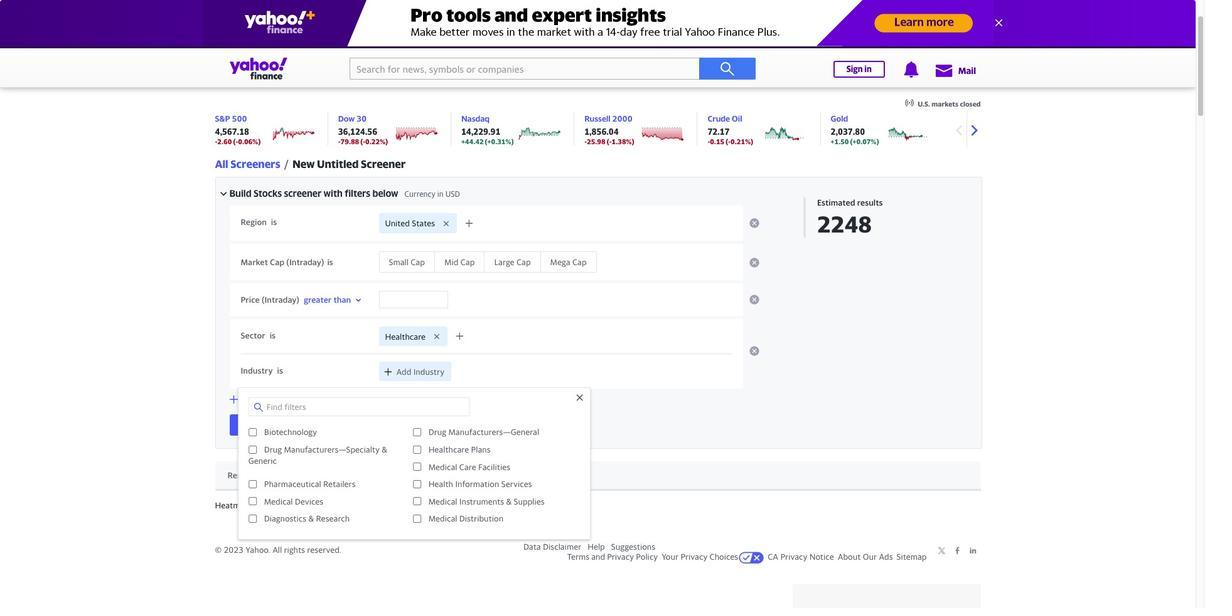 Task type: locate. For each thing, give the bounding box(es) containing it.
list
[[257, 471, 271, 481]]

0 vertical spatial mail
[[69, 36, 84, 46]]

follow on linkedin image
[[969, 547, 977, 555]]

drug up generic
[[264, 445, 282, 455]]

screeners
[[655, 68, 693, 78], [231, 158, 280, 171]]

is up add another filter
[[277, 366, 283, 376]]

1 vertical spatial in
[[437, 190, 444, 199]]

remove market cap (intraday) image
[[749, 258, 759, 268]]

(- for 1,856.04
[[607, 137, 612, 146]]

for
[[271, 501, 282, 511]]

healthcare up the add industry
[[385, 332, 426, 342]]

1 - from the left
[[215, 137, 217, 146]]

cap for mid
[[461, 257, 475, 267]]

- for 4,567.18
[[215, 137, 217, 146]]

news link left finance link at the left top of page
[[104, 36, 125, 46]]

premium yahoo finance logo image
[[626, 69, 636, 78]]

1 vertical spatial mail
[[958, 65, 976, 76]]

None checkbox
[[413, 429, 421, 437], [413, 446, 421, 454], [413, 481, 421, 489], [248, 498, 257, 506], [413, 498, 421, 506], [248, 515, 257, 523], [413, 429, 421, 437], [413, 446, 421, 454], [413, 481, 421, 489], [248, 498, 257, 506], [413, 498, 421, 506], [248, 515, 257, 523]]

1 horizontal spatial privacy
[[681, 553, 708, 563]]

- inside "crude oil 72.17 -0.15 (-0.21%)"
[[708, 137, 710, 146]]

0 vertical spatial screeners
[[655, 68, 693, 78]]

0 horizontal spatial home
[[26, 36, 49, 46]]

& for manufacturers—specialty
[[382, 445, 387, 455]]

finance right personal
[[747, 68, 777, 78]]

cap right large
[[517, 257, 531, 267]]

4 cap from the left
[[517, 257, 531, 267]]

0 horizontal spatial screeners
[[231, 158, 280, 171]]

healthcare inside button
[[385, 332, 426, 342]]

united states button
[[379, 213, 457, 233]]

- inside russell 2000 1,856.04 -25.98 (-1.38%)
[[584, 137, 587, 146]]

& down find filters field
[[382, 445, 387, 455]]

/
[[284, 158, 289, 171]]

3 - from the left
[[584, 137, 587, 146]]

- down 4,567.18
[[215, 137, 217, 146]]

1 horizontal spatial drug
[[429, 428, 446, 438]]

1 vertical spatial screeners
[[231, 158, 280, 171]]

stocks for find
[[261, 421, 285, 431]]

2 (- from the left
[[360, 137, 365, 146]]

2 privacy from the left
[[681, 553, 708, 563]]

healthcare down your
[[429, 445, 469, 455]]

screeners link
[[655, 60, 693, 84]]

cap for mega
[[572, 257, 587, 267]]

screener right your
[[458, 421, 487, 431]]

policy
[[636, 553, 658, 563]]

screener up diagnostics & research
[[300, 501, 332, 511]]

oil
[[732, 114, 742, 124]]

follow on twitter image
[[937, 547, 946, 555]]

cap right mega at the top of page
[[572, 257, 587, 267]]

3 cap from the left
[[461, 257, 475, 267]]

0 horizontal spatial news
[[104, 36, 125, 46]]

close image
[[992, 17, 1005, 29], [574, 393, 585, 404]]

privacy for ca privacy notice about our ads sitemap
[[781, 553, 807, 563]]

- inside dow 30 36,124.56 -79.88 (-0.22%)
[[338, 137, 341, 146]]

is right sector
[[270, 331, 276, 341]]

data disclaimer help suggestions terms and privacy policy
[[523, 543, 658, 563]]

another
[[260, 395, 290, 405]]

0.06%)
[[238, 137, 261, 146]]

- for 36,124.56
[[338, 137, 341, 146]]

3 (- from the left
[[607, 137, 612, 146]]

reserved.
[[307, 546, 341, 556]]

plus
[[607, 68, 623, 78]]

0 horizontal spatial news link
[[104, 36, 125, 46]]

1 vertical spatial view
[[251, 501, 269, 511]]

is inside screener results element
[[334, 501, 340, 511]]

small cap
[[389, 257, 425, 267]]

drug inside drug manufacturers—specialty & generic
[[264, 445, 282, 455]]

0 horizontal spatial drug
[[264, 445, 282, 455]]

2 horizontal spatial &
[[506, 497, 512, 507]]

estimated results 2248
[[817, 198, 883, 238]]

heatmap view link
[[283, 462, 365, 492]]

privacy right ca
[[781, 553, 807, 563]]

(+0.31%)
[[485, 137, 514, 146]]

1 vertical spatial drug
[[264, 445, 282, 455]]

1 horizontal spatial all
[[273, 546, 282, 556]]

finance down sports on the top left of page
[[215, 68, 245, 78]]

None text field
[[379, 291, 448, 309]]

stocks
[[254, 188, 282, 199], [261, 421, 285, 431]]

screeners right premium yahoo finance logo
[[655, 68, 693, 78]]

plans
[[471, 445, 491, 455]]

1 cap from the left
[[270, 257, 284, 267]]

personal
[[712, 68, 745, 78]]

0 vertical spatial drug
[[429, 428, 446, 438]]

biotechnology
[[264, 428, 317, 438]]

0 horizontal spatial healthcare
[[385, 332, 426, 342]]

1 horizontal spatial view
[[333, 471, 352, 481]]

retailers
[[323, 480, 356, 490]]

sign left to
[[390, 421, 404, 431]]

0 horizontal spatial close image
[[574, 393, 585, 404]]

30
[[357, 114, 367, 124]]

more... link
[[401, 36, 426, 46]]

mail up closed
[[958, 65, 976, 76]]

this
[[284, 501, 298, 511]]

sign up gold link
[[847, 64, 863, 74]]

yahoo
[[550, 68, 574, 78]]

add down healthcare button
[[396, 367, 411, 377]]

1 horizontal spatial home
[[246, 68, 270, 78]]

Search for news, symbols or companies text field
[[350, 58, 699, 80]]

all left rights
[[273, 546, 282, 556]]

0 horizontal spatial sign
[[390, 421, 404, 431]]

1 horizontal spatial news
[[465, 68, 486, 78]]

news left 'videos'
[[465, 68, 486, 78]]

remove sector image
[[749, 347, 759, 357]]

in left notifications image
[[865, 64, 872, 74]]

screener down new
[[284, 188, 322, 199]]

1 horizontal spatial healthcare
[[429, 445, 469, 455]]

mail link
[[69, 36, 84, 46], [934, 59, 976, 82]]

drug right to
[[429, 428, 446, 438]]

privacy for your privacy choices
[[681, 553, 708, 563]]

1 horizontal spatial &
[[382, 445, 387, 455]]

add inside add another filter "button"
[[243, 395, 258, 405]]

finance left sports link
[[145, 36, 173, 46]]

stocks right the find
[[261, 421, 285, 431]]

find
[[242, 421, 259, 431]]

& inside drug manufacturers—specialty & generic
[[382, 445, 387, 455]]

0 vertical spatial stocks
[[254, 188, 282, 199]]

mail link up u.s. markets closed
[[934, 59, 976, 82]]

news left finance link at the left top of page
[[104, 36, 125, 46]]

1 vertical spatial news link
[[465, 60, 486, 84]]

0 vertical spatial sign
[[847, 64, 863, 74]]

save
[[423, 421, 439, 431]]

results
[[857, 198, 883, 208]]

(+0.07%)
[[850, 137, 879, 146]]

care
[[459, 462, 476, 472]]

0 vertical spatial mail link
[[69, 36, 84, 46]]

tab list inside screener results element
[[215, 462, 981, 492]]

1 horizontal spatial close image
[[992, 17, 1005, 29]]

advertisement region
[[369, 30, 826, 87], [792, 585, 981, 609]]

2 horizontal spatial privacy
[[781, 553, 807, 563]]

- down 72.17
[[708, 137, 710, 146]]

1 horizontal spatial in
[[437, 190, 444, 199]]

price
[[241, 295, 260, 305]]

1.38%)
[[612, 137, 634, 146]]

united states
[[385, 218, 435, 228]]

add for add industry
[[396, 367, 411, 377]]

healthcare plans
[[429, 445, 491, 455]]

1 vertical spatial stocks
[[261, 421, 285, 431]]

heatmap down drug manufacturers—specialty & generic
[[296, 471, 332, 481]]

medical for medical care facilities
[[429, 462, 457, 472]]

& down devices
[[309, 514, 314, 524]]

nasdaq 14,229.91 +44.42 (+0.31%)
[[461, 114, 514, 146]]

add another filter
[[243, 395, 311, 405]]

new
[[293, 158, 315, 171]]

in left to
[[406, 421, 412, 431]]

& down services
[[506, 497, 512, 507]]

healthcare for healthcare plans
[[429, 445, 469, 455]]

watchlists link
[[288, 60, 329, 84]]

russell
[[584, 114, 611, 124]]

sign in
[[847, 64, 872, 74]]

1 vertical spatial close image
[[574, 393, 585, 404]]

try the new yahoo finance image
[[833, 64, 976, 81]]

&
[[382, 445, 387, 455], [506, 497, 512, 507], [309, 514, 314, 524]]

next image
[[964, 121, 983, 140]]

1 vertical spatial heatmap
[[215, 501, 249, 511]]

1 vertical spatial home
[[246, 68, 270, 78]]

1 vertical spatial &
[[506, 497, 512, 507]]

cap right mid at top left
[[461, 257, 475, 267]]

(- inside s&p 500 4,567.18 -2.60 (-0.06%)
[[233, 137, 238, 146]]

mail link right 'home' link
[[69, 36, 84, 46]]

0 horizontal spatial in
[[406, 421, 412, 431]]

(- down 36,124.56
[[360, 137, 365, 146]]

(intraday) up greater
[[286, 257, 324, 267]]

finance
[[145, 36, 173, 46], [215, 68, 245, 78], [576, 68, 605, 78], [747, 68, 777, 78]]

add
[[396, 367, 411, 377], [243, 395, 258, 405]]

videos
[[505, 68, 531, 78]]

0 horizontal spatial &
[[309, 514, 314, 524]]

- inside s&p 500 4,567.18 -2.60 (-0.06%)
[[215, 137, 217, 146]]

1 horizontal spatial news link
[[465, 60, 486, 84]]

stocks right build
[[254, 188, 282, 199]]

1 vertical spatial screener
[[458, 421, 487, 431]]

ca privacy notice about our ads sitemap
[[768, 553, 927, 563]]

(- down 4,567.18
[[233, 137, 238, 146]]

None checkbox
[[248, 429, 257, 437], [248, 446, 257, 454], [413, 463, 421, 472], [248, 481, 257, 489], [413, 515, 421, 523], [248, 429, 257, 437], [248, 446, 257, 454], [413, 463, 421, 472], [248, 481, 257, 489], [413, 515, 421, 523]]

my portfolio link
[[347, 60, 396, 87]]

filter
[[292, 395, 311, 405]]

medical distribution
[[429, 514, 503, 524]]

4 (- from the left
[[726, 137, 731, 146]]

cap right small
[[411, 257, 425, 267]]

2 horizontal spatial in
[[865, 64, 872, 74]]

heatmap view for this screener is temporarily unavailable.
[[215, 501, 431, 511]]

mid cap button
[[435, 252, 485, 272]]

©
[[215, 546, 222, 556]]

0 horizontal spatial privacy
[[607, 553, 634, 563]]

news link
[[104, 36, 125, 46], [465, 60, 486, 84]]

your privacy choices
[[662, 553, 738, 563]]

mega cap
[[550, 257, 587, 267]]

2023
[[224, 546, 244, 556]]

heatmap for heatmap view for this screener is temporarily unavailable.
[[215, 501, 249, 511]]

with
[[324, 188, 343, 199]]

1 vertical spatial healthcare
[[429, 445, 469, 455]]

sitemap link
[[897, 553, 927, 563]]

1 horizontal spatial sign
[[847, 64, 863, 74]]

view for heatmap view for this screener is temporarily unavailable.
[[251, 501, 269, 511]]

1 (- from the left
[[233, 137, 238, 146]]

2 vertical spatial in
[[406, 421, 412, 431]]

1 vertical spatial add
[[243, 395, 258, 405]]

(- right 0.15
[[726, 137, 731, 146]]

crude
[[708, 114, 730, 124]]

in left usd
[[437, 190, 444, 199]]

pharmaceutical retailers
[[264, 480, 356, 490]]

view down manufacturers—specialty
[[333, 471, 352, 481]]

is right region
[[271, 217, 277, 227]]

(- inside dow 30 36,124.56 -79.88 (-0.22%)
[[360, 137, 365, 146]]

79.88
[[341, 137, 359, 146]]

view left the for
[[251, 501, 269, 511]]

(- down 1,856.04
[[607, 137, 612, 146]]

tab list containing results list
[[215, 462, 981, 492]]

privacy right and
[[607, 553, 634, 563]]

heatmap for heatmap view
[[296, 471, 332, 481]]

0 vertical spatial healthcare
[[385, 332, 426, 342]]

healthcare
[[385, 332, 426, 342], [429, 445, 469, 455]]

mid
[[444, 257, 458, 267]]

pharmaceutical
[[264, 480, 321, 490]]

view for heatmap view
[[333, 471, 352, 481]]

(- inside russell 2000 1,856.04 -25.98 (-1.38%)
[[607, 137, 612, 146]]

2.60
[[217, 137, 232, 146]]

1 privacy from the left
[[607, 553, 634, 563]]

finance inside "link"
[[747, 68, 777, 78]]

(- inside "crude oil 72.17 -0.15 (-0.21%)"
[[726, 137, 731, 146]]

tab list
[[215, 462, 981, 492]]

greater than
[[304, 295, 351, 305]]

0 horizontal spatial mail link
[[69, 36, 84, 46]]

is for industry is
[[277, 366, 283, 376]]

stocks for build
[[254, 188, 282, 199]]

nasdaq
[[461, 114, 490, 124]]

1 horizontal spatial mail link
[[934, 59, 976, 82]]

sign
[[847, 64, 863, 74], [390, 421, 404, 431]]

price (intraday)
[[241, 295, 299, 305]]

5 cap from the left
[[572, 257, 587, 267]]

diagnostics
[[264, 514, 306, 524]]

0 horizontal spatial add
[[243, 395, 258, 405]]

0 horizontal spatial view
[[251, 501, 269, 511]]

add left another
[[243, 395, 258, 405]]

1 horizontal spatial heatmap
[[296, 471, 332, 481]]

0 vertical spatial screener
[[284, 188, 322, 199]]

sector
[[241, 331, 265, 341]]

is up research
[[334, 501, 340, 511]]

sign for sign in to save your screener
[[390, 421, 404, 431]]

- for 1,856.04
[[584, 137, 587, 146]]

heatmap down results
[[215, 501, 249, 511]]

1 vertical spatial sign
[[390, 421, 404, 431]]

1 horizontal spatial add
[[396, 367, 411, 377]]

0 horizontal spatial heatmap
[[215, 501, 249, 511]]

industry down healthcare button
[[413, 367, 444, 377]]

0 vertical spatial &
[[382, 445, 387, 455]]

2 - from the left
[[338, 137, 341, 146]]

privacy right "your"
[[681, 553, 708, 563]]

0 vertical spatial view
[[333, 471, 352, 481]]

0 vertical spatial add
[[396, 367, 411, 377]]

0 vertical spatial all
[[215, 158, 228, 171]]

heatmap inside heatmap view link
[[296, 471, 332, 481]]

mail right 'home' link
[[69, 36, 84, 46]]

industry up add another filter "button"
[[241, 366, 273, 376]]

4 - from the left
[[708, 137, 710, 146]]

0 vertical spatial heatmap
[[296, 471, 332, 481]]

1 vertical spatial advertisement region
[[792, 585, 981, 609]]

(intraday) right price
[[262, 295, 299, 305]]

- down 36,124.56
[[338, 137, 341, 146]]

crude oil 72.17 -0.15 (-0.21%)
[[708, 114, 753, 146]]

2 vertical spatial screener
[[300, 501, 332, 511]]

3 privacy from the left
[[781, 553, 807, 563]]

sign in link
[[833, 61, 885, 78]]

news link left videos link
[[465, 60, 486, 84]]

nasdaq link
[[461, 114, 490, 124]]

2 cap from the left
[[411, 257, 425, 267]]

all down 2.60
[[215, 158, 228, 171]]

- down 1,856.04
[[584, 137, 587, 146]]

drug manufacturers—general
[[429, 428, 539, 438]]

home
[[26, 36, 49, 46], [246, 68, 270, 78]]

privacy
[[607, 553, 634, 563], [681, 553, 708, 563], [781, 553, 807, 563]]

cap right the 'market' on the top of page
[[270, 257, 284, 267]]

sign for sign in
[[847, 64, 863, 74]]

filters
[[345, 188, 370, 199]]

ads
[[879, 553, 893, 563]]

screeners down 0.06%)
[[231, 158, 280, 171]]

0 vertical spatial in
[[865, 64, 872, 74]]



Task type: describe. For each thing, give the bounding box(es) containing it.
medical instruments & supplies
[[429, 497, 545, 507]]

sector is
[[241, 331, 276, 341]]

terms
[[567, 553, 590, 563]]

gold link
[[831, 114, 848, 124]]

market
[[241, 257, 268, 267]]

healthcare for healthcare
[[385, 332, 426, 342]]

services
[[501, 480, 532, 490]]

yahoo.
[[246, 546, 270, 556]]

more...
[[401, 36, 426, 46]]

1,856.04
[[584, 127, 619, 137]]

4,567.18
[[215, 127, 249, 137]]

(- for 36,124.56
[[360, 137, 365, 146]]

manufacturers—general
[[448, 428, 539, 438]]

(- for 4,567.18
[[233, 137, 238, 146]]

crude oil link
[[708, 114, 742, 124]]

generic
[[248, 456, 277, 466]]

previous image
[[949, 121, 968, 140]]

© 2023 yahoo. all rights reserved.
[[215, 546, 341, 556]]

dow
[[338, 114, 355, 124]]

0 vertical spatial advertisement region
[[369, 30, 826, 87]]

screener results element
[[202, 462, 993, 511]]

my portfolio
[[347, 68, 396, 78]]

health
[[429, 480, 453, 490]]

small cap button
[[379, 252, 435, 272]]

drug for manufacturers—specialty
[[264, 445, 282, 455]]

greater
[[304, 295, 332, 305]]

industry is
[[241, 366, 283, 376]]

1 horizontal spatial industry
[[413, 367, 444, 377]]

1 horizontal spatial mail
[[958, 65, 976, 76]]

0.22%)
[[365, 137, 388, 146]]

s&p 500 link
[[215, 114, 247, 124]]

1 vertical spatial mail link
[[934, 59, 976, 82]]

2000
[[612, 114, 633, 124]]

1 vertical spatial all
[[273, 546, 282, 556]]

72.17
[[708, 127, 730, 137]]

1 horizontal spatial screeners
[[655, 68, 693, 78]]

(- for 72.17
[[726, 137, 731, 146]]

results list link
[[215, 462, 283, 492]]

entertainment
[[237, 36, 291, 46]]

dow 30 link
[[338, 114, 367, 124]]

manufacturers—specialty
[[284, 445, 380, 455]]

u.s.
[[918, 100, 930, 108]]

sign in to save your screener
[[390, 421, 487, 431]]

information
[[455, 480, 499, 490]]

watchlists
[[288, 68, 329, 78]]

build stocks screener with filters below currency in usd
[[229, 188, 460, 199]]

usd
[[446, 190, 460, 199]]

drug for manufacturers—general
[[429, 428, 446, 438]]

markets link
[[415, 60, 446, 84]]

cap for large
[[517, 257, 531, 267]]

sports
[[193, 36, 217, 46]]

1 vertical spatial (intraday)
[[262, 295, 299, 305]]

0 vertical spatial news link
[[104, 36, 125, 46]]

s&p
[[215, 114, 230, 124]]

market cap (intraday) is
[[241, 257, 333, 267]]

in for sign in to save your screener
[[406, 421, 412, 431]]

& for instruments
[[506, 497, 512, 507]]

medical for medical distribution
[[429, 514, 457, 524]]

0 vertical spatial home
[[26, 36, 49, 46]]

cap for small
[[411, 257, 425, 267]]

sports link
[[193, 36, 217, 46]]

and
[[591, 553, 605, 563]]

is up greater than
[[327, 257, 333, 267]]

1 vertical spatial news
[[465, 68, 486, 78]]

remove price (intraday) image
[[749, 295, 759, 305]]

large
[[494, 257, 514, 267]]

0 vertical spatial news
[[104, 36, 125, 46]]

temporarily
[[342, 501, 385, 511]]

finance home
[[215, 68, 270, 78]]

about
[[838, 553, 861, 563]]

Find filters field
[[249, 399, 469, 416]]

entertainment link
[[237, 36, 291, 46]]

diagnostics & research
[[264, 514, 350, 524]]

currency
[[405, 190, 435, 199]]

medical care facilities
[[429, 462, 510, 472]]

cap for market
[[270, 257, 284, 267]]

privacy inside data disclaimer help suggestions terms and privacy policy
[[607, 553, 634, 563]]

your
[[441, 421, 456, 431]]

0 vertical spatial (intraday)
[[286, 257, 324, 267]]

2 vertical spatial &
[[309, 514, 314, 524]]

sitemap
[[897, 553, 927, 563]]

medical for medical devices
[[264, 497, 293, 507]]

medical devices
[[264, 497, 323, 507]]

is for region is
[[271, 217, 277, 227]]

u.s. markets closed
[[918, 100, 981, 108]]

500
[[232, 114, 247, 124]]

add for add another filter
[[243, 395, 258, 405]]

my
[[347, 68, 359, 78]]

finance home link
[[215, 60, 270, 84]]

notifications image
[[903, 62, 919, 78]]

united
[[385, 218, 410, 228]]

in inside build stocks screener with filters below currency in usd
[[437, 190, 444, 199]]

0 horizontal spatial all
[[215, 158, 228, 171]]

in for sign in
[[865, 64, 872, 74]]

ca
[[768, 553, 778, 563]]

is for sector is
[[270, 331, 276, 341]]

remove region image
[[749, 218, 759, 228]]

- for 72.17
[[708, 137, 710, 146]]

mid cap
[[444, 257, 475, 267]]

search image
[[720, 61, 735, 76]]

0 horizontal spatial industry
[[241, 366, 273, 376]]

terms link
[[567, 553, 590, 563]]

drug manufacturers—specialty & generic
[[248, 445, 387, 466]]

finance left plus
[[576, 68, 605, 78]]

0 horizontal spatial mail
[[69, 36, 84, 46]]

to
[[414, 421, 422, 431]]

gold
[[831, 114, 848, 124]]

videos link
[[505, 60, 531, 84]]

dow 30 36,124.56 -79.88 (-0.22%)
[[338, 114, 388, 146]]

follow on facebook image
[[953, 547, 961, 555]]

0 vertical spatial close image
[[992, 17, 1005, 29]]

closed
[[960, 100, 981, 108]]

mega
[[550, 257, 570, 267]]

facilities
[[478, 462, 510, 472]]

help link
[[588, 543, 605, 553]]

personal finance
[[712, 68, 777, 78]]

russell 2000 1,856.04 -25.98 (-1.38%)
[[584, 114, 634, 146]]

ca privacy notice link
[[768, 553, 834, 563]]

add another filter button
[[228, 394, 311, 406]]

mega cap button
[[541, 252, 596, 272]]

medical for medical instruments & supplies
[[429, 497, 457, 507]]

finance link
[[145, 36, 173, 46]]



Task type: vqa. For each thing, say whether or not it's contained in the screenshot.
in to the middle
yes



